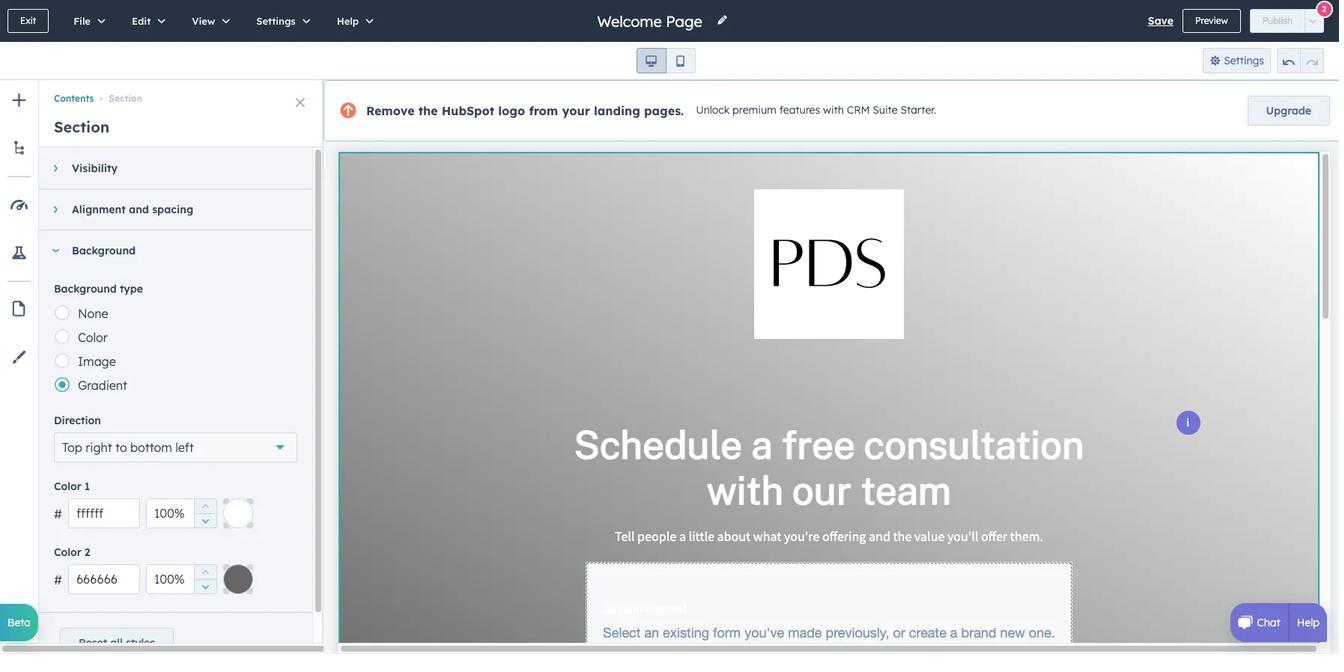 Task type: describe. For each thing, give the bounding box(es) containing it.
caret image for visibility
[[54, 164, 57, 173]]

caret image for alignment and spacing
[[54, 205, 57, 214]]

beta
[[7, 616, 31, 630]]

exit link
[[7, 9, 49, 33]]

group down opacity input text box
[[194, 565, 216, 595]]

contents
[[54, 93, 94, 104]]

crm
[[847, 104, 870, 117]]

0 horizontal spatial settings
[[256, 15, 296, 27]]

reset all styles button
[[60, 628, 174, 655]]

beta button
[[0, 604, 38, 642]]

chat
[[1257, 616, 1281, 630]]

reset
[[79, 637, 107, 650]]

premium
[[733, 104, 777, 117]]

background for background
[[72, 244, 136, 258]]

1 vertical spatial section
[[54, 118, 110, 136]]

# for color 1
[[54, 507, 62, 522]]

background button
[[39, 231, 297, 271]]

all
[[110, 637, 123, 650]]

caret image
[[51, 249, 60, 253]]

group up pages.
[[636, 48, 695, 73]]

image
[[78, 354, 116, 369]]

unlock
[[696, 104, 730, 117]]

1 vertical spatial settings button
[[1203, 48, 1271, 73]]

file button
[[58, 0, 116, 42]]

upgrade
[[1266, 104, 1312, 118]]

color 2
[[54, 546, 90, 560]]

save
[[1148, 14, 1174, 28]]

preview button
[[1183, 9, 1241, 33]]

help inside button
[[337, 15, 359, 27]]

section button
[[94, 93, 142, 104]]

color 1
[[54, 480, 90, 494]]

opacity input text field
[[146, 565, 217, 595]]

section inside navigation
[[109, 93, 142, 104]]

alignment and spacing button
[[39, 190, 297, 230]]

save button
[[1148, 12, 1174, 30]]

color for color 1
[[54, 480, 81, 494]]

edit button
[[116, 0, 176, 42]]

spacing
[[152, 203, 193, 216]]

to
[[115, 440, 127, 455]]

alignment and spacing
[[72, 203, 193, 216]]

left
[[175, 440, 194, 455]]

unlock premium features with crm suite starter.
[[696, 104, 936, 117]]

right
[[86, 440, 112, 455]]

your
[[562, 103, 590, 118]]

publish button
[[1250, 9, 1306, 33]]

# for color 2
[[54, 573, 62, 588]]

publish group
[[1250, 9, 1324, 33]]

upgrade link
[[1248, 96, 1330, 126]]

opacity input text field
[[146, 499, 217, 529]]

type
[[120, 282, 143, 296]]

hubspot
[[442, 103, 495, 118]]

from
[[529, 103, 558, 118]]

remove the hubspot logo from your landing pages.
[[366, 103, 684, 118]]



Task type: vqa. For each thing, say whether or not it's contained in the screenshot.
Apple popup button
no



Task type: locate. For each thing, give the bounding box(es) containing it.
color down 'color 1'
[[54, 546, 81, 560]]

background up background type
[[72, 244, 136, 258]]

publish
[[1263, 15, 1293, 26]]

visibility button
[[39, 148, 297, 189]]

group
[[636, 48, 695, 73], [1277, 48, 1324, 73], [194, 499, 216, 529], [194, 565, 216, 595]]

remove
[[366, 103, 415, 118]]

1 vertical spatial background
[[54, 282, 117, 296]]

pages.
[[644, 103, 684, 118]]

view button
[[176, 0, 241, 42]]

1
[[84, 480, 90, 494]]

direction
[[54, 414, 101, 428]]

0 horizontal spatial settings button
[[241, 0, 321, 42]]

None field
[[596, 11, 707, 31]]

settings down preview button
[[1224, 54, 1264, 67]]

navigation containing contents
[[39, 80, 324, 107]]

group up opacity input text field
[[194, 499, 216, 529]]

None text field
[[68, 499, 140, 529], [68, 565, 140, 595], [68, 499, 140, 529], [68, 565, 140, 595]]

the
[[418, 103, 438, 118]]

bottom
[[130, 440, 172, 455]]

1 horizontal spatial settings button
[[1203, 48, 1271, 73]]

close image
[[296, 98, 305, 107]]

preview
[[1195, 15, 1228, 26]]

contents button
[[54, 93, 94, 104]]

landing
[[594, 103, 640, 118]]

alignment
[[72, 203, 126, 216]]

0 vertical spatial background
[[72, 244, 136, 258]]

1 caret image from the top
[[54, 164, 57, 173]]

caret image up caret icon
[[54, 205, 57, 214]]

1 vertical spatial 2
[[84, 546, 90, 560]]

0 vertical spatial caret image
[[54, 164, 57, 173]]

background type
[[54, 282, 143, 296]]

0 vertical spatial settings
[[256, 15, 296, 27]]

settings right view "button"
[[256, 15, 296, 27]]

1 vertical spatial #
[[54, 573, 62, 588]]

0 vertical spatial section
[[109, 93, 142, 104]]

caret image inside visibility dropdown button
[[54, 164, 57, 173]]

group down the "publish" group
[[1277, 48, 1324, 73]]

0 vertical spatial 2
[[1322, 3, 1327, 14]]

background inside dropdown button
[[72, 244, 136, 258]]

0 vertical spatial color
[[78, 330, 108, 345]]

top
[[62, 440, 82, 455]]

section
[[109, 93, 142, 104], [54, 118, 110, 136]]

1 vertical spatial caret image
[[54, 205, 57, 214]]

background for background type
[[54, 282, 117, 296]]

1 horizontal spatial settings
[[1224, 54, 1264, 67]]

help button
[[321, 0, 384, 42]]

starter.
[[901, 104, 936, 117]]

edit
[[132, 15, 151, 27]]

settings button
[[241, 0, 321, 42], [1203, 48, 1271, 73]]

# down 'color 1'
[[54, 507, 62, 522]]

2
[[1322, 3, 1327, 14], [84, 546, 90, 560]]

1 horizontal spatial help
[[1297, 616, 1320, 630]]

color left the 1
[[54, 480, 81, 494]]

settings
[[256, 15, 296, 27], [1224, 54, 1264, 67]]

0 vertical spatial help
[[337, 15, 359, 27]]

0 horizontal spatial help
[[337, 15, 359, 27]]

logo
[[498, 103, 525, 118]]

1 vertical spatial color
[[54, 480, 81, 494]]

reset all styles
[[79, 637, 155, 650]]

exit
[[20, 15, 36, 26]]

features
[[780, 104, 820, 117]]

0 vertical spatial #
[[54, 507, 62, 522]]

color for color 2
[[54, 546, 81, 560]]

with
[[823, 104, 844, 117]]

caret image inside the alignment and spacing dropdown button
[[54, 205, 57, 214]]

color for color
[[78, 330, 108, 345]]

gradient
[[78, 378, 127, 393]]

none
[[78, 306, 108, 321]]

styles
[[126, 637, 155, 650]]

top right to bottom left
[[62, 440, 194, 455]]

1 vertical spatial help
[[1297, 616, 1320, 630]]

visibility
[[72, 162, 118, 175]]

2 vertical spatial color
[[54, 546, 81, 560]]

navigation
[[39, 80, 324, 107]]

top right to bottom left button
[[54, 433, 297, 463]]

background up none
[[54, 282, 117, 296]]

section down contents button
[[54, 118, 110, 136]]

file
[[74, 15, 91, 27]]

caret image left visibility
[[54, 164, 57, 173]]

color
[[78, 330, 108, 345], [54, 480, 81, 494], [54, 546, 81, 560]]

2 right publish button
[[1322, 3, 1327, 14]]

view
[[192, 15, 215, 27]]

1 # from the top
[[54, 507, 62, 522]]

and
[[129, 203, 149, 216]]

# down color 2
[[54, 573, 62, 588]]

0 horizontal spatial 2
[[84, 546, 90, 560]]

1 vertical spatial settings
[[1224, 54, 1264, 67]]

section right contents
[[109, 93, 142, 104]]

1 horizontal spatial 2
[[1322, 3, 1327, 14]]

color down none
[[78, 330, 108, 345]]

2 down the 1
[[84, 546, 90, 560]]

background
[[72, 244, 136, 258], [54, 282, 117, 296]]

2 caret image from the top
[[54, 205, 57, 214]]

2 # from the top
[[54, 573, 62, 588]]

0 vertical spatial settings button
[[241, 0, 321, 42]]

suite
[[873, 104, 898, 117]]

caret image
[[54, 164, 57, 173], [54, 205, 57, 214]]

help
[[337, 15, 359, 27], [1297, 616, 1320, 630]]

#
[[54, 507, 62, 522], [54, 573, 62, 588]]



